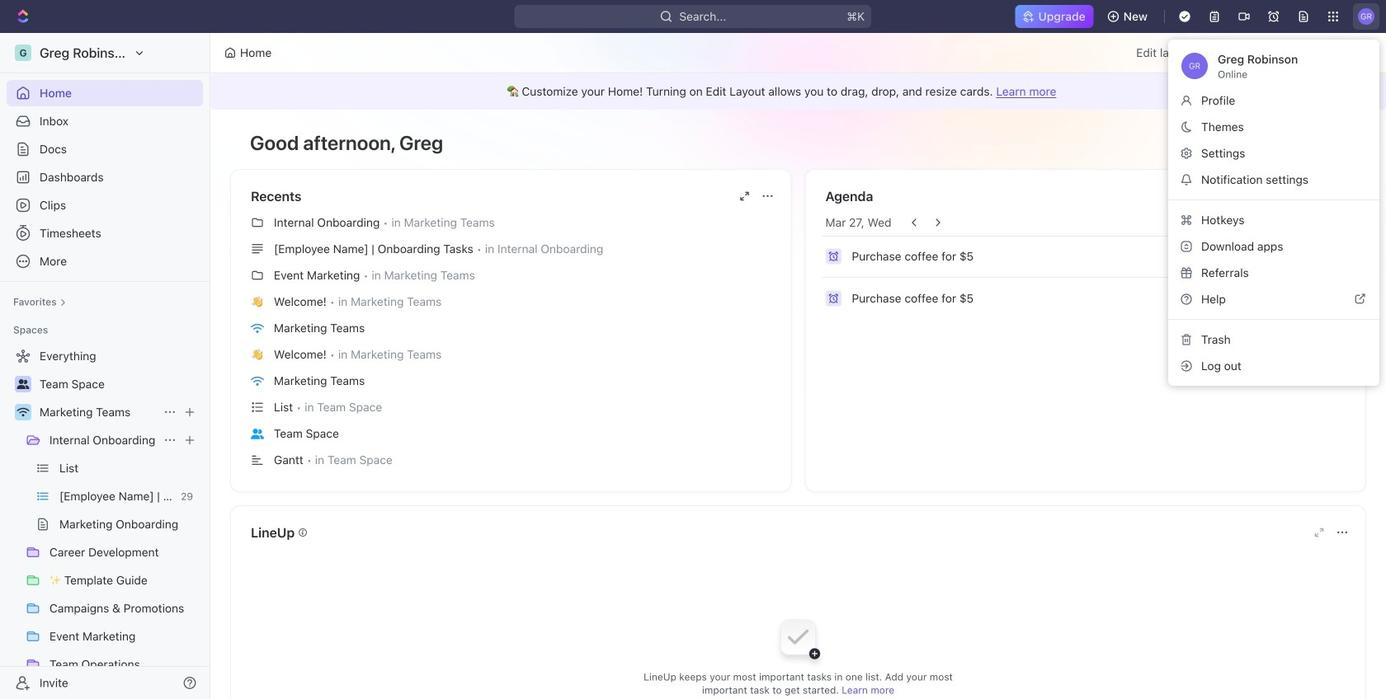 Task type: describe. For each thing, give the bounding box(es) containing it.
wifi image
[[251, 323, 264, 334]]

sidebar navigation
[[0, 33, 210, 700]]

0 vertical spatial wifi image
[[251, 376, 264, 387]]



Task type: vqa. For each thing, say whether or not it's contained in the screenshot.
Coursework
no



Task type: locate. For each thing, give the bounding box(es) containing it.
user group image
[[251, 429, 264, 440]]

1 horizontal spatial wifi image
[[251, 376, 264, 387]]

tree inside sidebar navigation
[[7, 343, 203, 700]]

wifi image inside sidebar navigation
[[17, 408, 29, 418]]

tree
[[7, 343, 203, 700]]

wifi image
[[251, 376, 264, 387], [17, 408, 29, 418]]

1 vertical spatial wifi image
[[17, 408, 29, 418]]

0 horizontal spatial wifi image
[[17, 408, 29, 418]]



